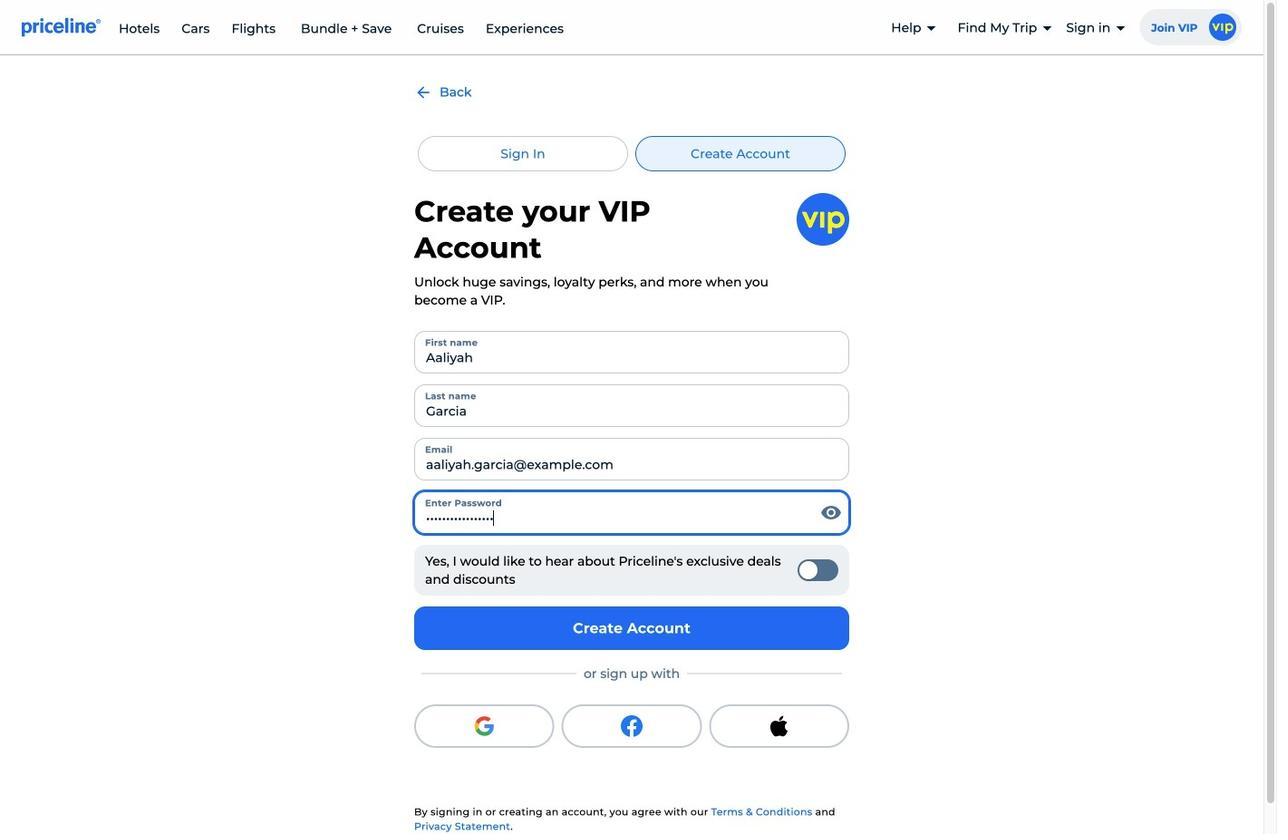 Task type: vqa. For each thing, say whether or not it's contained in the screenshot.
first the arrowright icon from the top
no



Task type: locate. For each thing, give the bounding box(es) containing it.
Last name text field
[[415, 384, 850, 427]]

sign in with facebook image
[[621, 716, 643, 737]]

Email text field
[[415, 438, 850, 481]]

priceline.com home image
[[22, 17, 101, 37]]

sign in with apple image
[[769, 716, 791, 737]]

tab list
[[415, 136, 850, 171]]



Task type: describe. For each thing, give the bounding box(es) containing it.
vip logo image
[[797, 193, 850, 246]]

sign in with google image
[[474, 716, 496, 737]]

First name text field
[[415, 331, 850, 374]]

Enter Password password field
[[415, 492, 850, 534]]

vip badge icon image
[[1210, 14, 1237, 41]]



